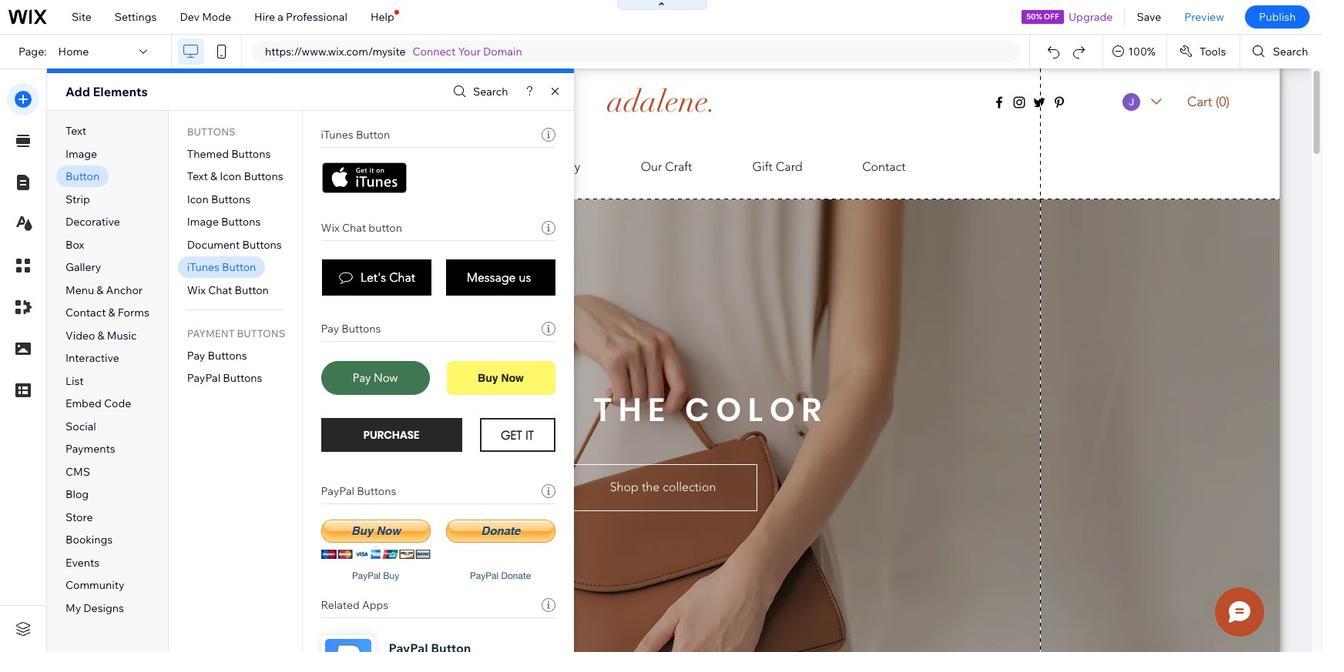 Task type: locate. For each thing, give the bounding box(es) containing it.
paypal buttons
[[187, 372, 262, 386], [321, 485, 396, 499]]

0 vertical spatial wix
[[321, 221, 340, 235]]

0 vertical spatial text
[[66, 124, 86, 138]]

tools
[[1200, 45, 1227, 59]]

0 horizontal spatial search
[[473, 85, 508, 99]]

my
[[66, 602, 81, 616]]

search button down your on the left of page
[[449, 81, 508, 103]]

0 vertical spatial image
[[66, 147, 97, 161]]

1 horizontal spatial image
[[187, 215, 219, 229]]

add
[[66, 84, 90, 99]]

0 horizontal spatial chat
[[208, 283, 232, 297]]

text for text & icon buttons
[[187, 170, 208, 184]]

0 vertical spatial pay buttons
[[321, 322, 381, 336]]

1 vertical spatial wix
[[187, 283, 206, 297]]

itunes button
[[321, 128, 390, 142], [187, 261, 256, 275]]

chat for button
[[208, 283, 232, 297]]

pay buttons
[[321, 322, 381, 336], [187, 349, 247, 363]]

image up strip
[[66, 147, 97, 161]]

1 horizontal spatial text
[[187, 170, 208, 184]]

0 vertical spatial pay
[[321, 322, 339, 336]]

upgrade
[[1069, 10, 1113, 24]]

settings
[[115, 10, 157, 24]]

button
[[356, 128, 390, 142], [66, 170, 100, 184], [222, 261, 256, 275], [235, 283, 269, 297]]

icon buttons
[[187, 192, 251, 206]]

1 horizontal spatial itunes button
[[321, 128, 390, 142]]

1 vertical spatial paypal buttons
[[321, 485, 396, 499]]

paypal
[[187, 372, 221, 386], [321, 485, 355, 499], [352, 571, 381, 582], [470, 571, 499, 582]]

cms
[[66, 465, 90, 479]]

& for video
[[98, 329, 105, 343]]

0 vertical spatial itunes
[[321, 128, 354, 142]]

text down the themed at the top left of the page
[[187, 170, 208, 184]]

text
[[66, 124, 86, 138], [187, 170, 208, 184]]

pay
[[321, 322, 339, 336], [187, 349, 205, 363]]

search down publish
[[1274, 45, 1309, 59]]

menu & anchor
[[66, 283, 143, 297]]

& left forms
[[108, 306, 115, 320]]

1 vertical spatial itunes button
[[187, 261, 256, 275]]

1 vertical spatial chat
[[208, 283, 232, 297]]

& right menu
[[97, 283, 104, 297]]

icon up image buttons
[[187, 192, 209, 206]]

social
[[66, 420, 96, 434]]

video & music
[[66, 329, 137, 343]]

0 horizontal spatial text
[[66, 124, 86, 138]]

chat up payment
[[208, 283, 232, 297]]

wix chat button
[[187, 283, 269, 297]]

0 vertical spatial chat
[[342, 221, 366, 235]]

chat for button
[[342, 221, 366, 235]]

themed
[[187, 147, 229, 161]]

add elements
[[66, 84, 148, 99]]

1 vertical spatial pay buttons
[[187, 349, 247, 363]]

apps
[[362, 599, 389, 613]]

box
[[66, 238, 84, 252]]

wix up payment
[[187, 283, 206, 297]]

wix for wix chat button
[[187, 283, 206, 297]]

chat left the button
[[342, 221, 366, 235]]

0 horizontal spatial paypal buttons
[[187, 372, 262, 386]]

0 vertical spatial icon
[[220, 170, 241, 184]]

events
[[66, 556, 100, 570]]

0 horizontal spatial image
[[66, 147, 97, 161]]

1 horizontal spatial chat
[[342, 221, 366, 235]]

0 horizontal spatial itunes
[[187, 261, 220, 275]]

1 vertical spatial search button
[[449, 81, 508, 103]]

buttons
[[187, 125, 236, 138], [231, 147, 271, 161], [244, 170, 283, 184], [211, 192, 251, 206], [221, 215, 261, 229], [242, 238, 282, 252], [342, 322, 381, 336], [237, 327, 286, 340], [208, 349, 247, 363], [223, 372, 262, 386], [357, 485, 396, 499]]

payment
[[187, 327, 235, 340]]

1 horizontal spatial search button
[[1241, 35, 1323, 69]]

preview button
[[1173, 0, 1236, 34]]

save
[[1137, 10, 1162, 24]]

site
[[72, 10, 92, 24]]

image
[[66, 147, 97, 161], [187, 215, 219, 229]]

embed
[[66, 397, 102, 411]]

icon down themed buttons
[[220, 170, 241, 184]]

text down the add
[[66, 124, 86, 138]]

itunes
[[321, 128, 354, 142], [187, 261, 220, 275]]

image for image buttons
[[187, 215, 219, 229]]

0 horizontal spatial icon
[[187, 192, 209, 206]]

search down domain at left top
[[473, 85, 508, 99]]

& for menu
[[97, 283, 104, 297]]

1 vertical spatial text
[[187, 170, 208, 184]]

buy
[[383, 571, 399, 582]]

1 vertical spatial itunes
[[187, 261, 220, 275]]

search button
[[1241, 35, 1323, 69], [449, 81, 508, 103]]

100% button
[[1104, 35, 1167, 69]]

1 horizontal spatial icon
[[220, 170, 241, 184]]

community
[[66, 579, 125, 593]]

search
[[1274, 45, 1309, 59], [473, 85, 508, 99]]

0 horizontal spatial pay
[[187, 349, 205, 363]]

save button
[[1126, 0, 1173, 34]]

icon
[[220, 170, 241, 184], [187, 192, 209, 206]]

0 vertical spatial search
[[1274, 45, 1309, 59]]

wix left the button
[[321, 221, 340, 235]]

image for image
[[66, 147, 97, 161]]

1 horizontal spatial itunes
[[321, 128, 354, 142]]

1 vertical spatial image
[[187, 215, 219, 229]]

& up icon buttons
[[210, 170, 217, 184]]

1 horizontal spatial pay buttons
[[321, 322, 381, 336]]

contact & forms
[[66, 306, 149, 320]]

donate
[[501, 571, 531, 582]]

designs
[[84, 602, 124, 616]]

https://www.wix.com/mysite
[[265, 45, 406, 59]]

search button down publish button
[[1241, 35, 1323, 69]]

wix
[[321, 221, 340, 235], [187, 283, 206, 297]]

1 vertical spatial search
[[473, 85, 508, 99]]

image up document
[[187, 215, 219, 229]]

document
[[187, 238, 240, 252]]

& right video
[[98, 329, 105, 343]]

mode
[[202, 10, 231, 24]]

1 horizontal spatial paypal buttons
[[321, 485, 396, 499]]

text for text
[[66, 124, 86, 138]]

menu
[[66, 283, 94, 297]]

anchor
[[106, 283, 143, 297]]

hire
[[254, 10, 275, 24]]

wix chat button
[[321, 221, 402, 235]]

0 horizontal spatial search button
[[449, 81, 508, 103]]

themed buttons
[[187, 147, 271, 161]]

0 horizontal spatial wix
[[187, 283, 206, 297]]

1 horizontal spatial wix
[[321, 221, 340, 235]]

gallery
[[66, 261, 101, 275]]

chat
[[342, 221, 366, 235], [208, 283, 232, 297]]

0 vertical spatial search button
[[1241, 35, 1323, 69]]

50% off
[[1027, 12, 1060, 22]]

&
[[210, 170, 217, 184], [97, 283, 104, 297], [108, 306, 115, 320], [98, 329, 105, 343]]



Task type: describe. For each thing, give the bounding box(es) containing it.
& for text
[[210, 170, 217, 184]]

100%
[[1129, 45, 1156, 59]]

publish button
[[1246, 5, 1310, 29]]

elements
[[93, 84, 148, 99]]

publish
[[1259, 10, 1296, 24]]

payments
[[66, 443, 115, 457]]

forms
[[118, 306, 149, 320]]

https://www.wix.com/mysite connect your domain
[[265, 45, 522, 59]]

video
[[66, 329, 95, 343]]

blog
[[66, 488, 89, 502]]

decorative
[[66, 215, 120, 229]]

text & icon buttons
[[187, 170, 283, 184]]

& for contact
[[108, 306, 115, 320]]

payment buttons
[[187, 327, 286, 340]]

contact
[[66, 306, 106, 320]]

1 horizontal spatial pay
[[321, 322, 339, 336]]

a
[[278, 10, 284, 24]]

home
[[58, 45, 89, 59]]

professional
[[286, 10, 348, 24]]

related apps
[[321, 599, 389, 613]]

hire a professional
[[254, 10, 348, 24]]

store
[[66, 511, 93, 525]]

strip
[[66, 192, 90, 206]]

off
[[1044, 12, 1060, 22]]

music
[[107, 329, 137, 343]]

code
[[104, 397, 131, 411]]

help
[[371, 10, 394, 24]]

image buttons
[[187, 215, 261, 229]]

tools button
[[1168, 35, 1240, 69]]

document buttons
[[187, 238, 282, 252]]

button
[[369, 221, 402, 235]]

my designs
[[66, 602, 124, 616]]

bookings
[[66, 534, 113, 548]]

embed code
[[66, 397, 131, 411]]

1 vertical spatial pay
[[187, 349, 205, 363]]

0 vertical spatial itunes button
[[321, 128, 390, 142]]

paypal donate
[[470, 571, 531, 582]]

50%
[[1027, 12, 1043, 22]]

connect
[[413, 45, 456, 59]]

domain
[[483, 45, 522, 59]]

list
[[66, 374, 84, 388]]

0 vertical spatial paypal buttons
[[187, 372, 262, 386]]

0 horizontal spatial pay buttons
[[187, 349, 247, 363]]

wix for wix chat button
[[321, 221, 340, 235]]

1 vertical spatial icon
[[187, 192, 209, 206]]

paypal buy
[[352, 571, 399, 582]]

dev mode
[[180, 10, 231, 24]]

0 horizontal spatial itunes button
[[187, 261, 256, 275]]

interactive
[[66, 352, 119, 366]]

your
[[458, 45, 481, 59]]

related
[[321, 599, 360, 613]]

dev
[[180, 10, 200, 24]]

1 horizontal spatial search
[[1274, 45, 1309, 59]]

preview
[[1185, 10, 1225, 24]]



Task type: vqa. For each thing, say whether or not it's contained in the screenshot.
Text & Icon Buttons
yes



